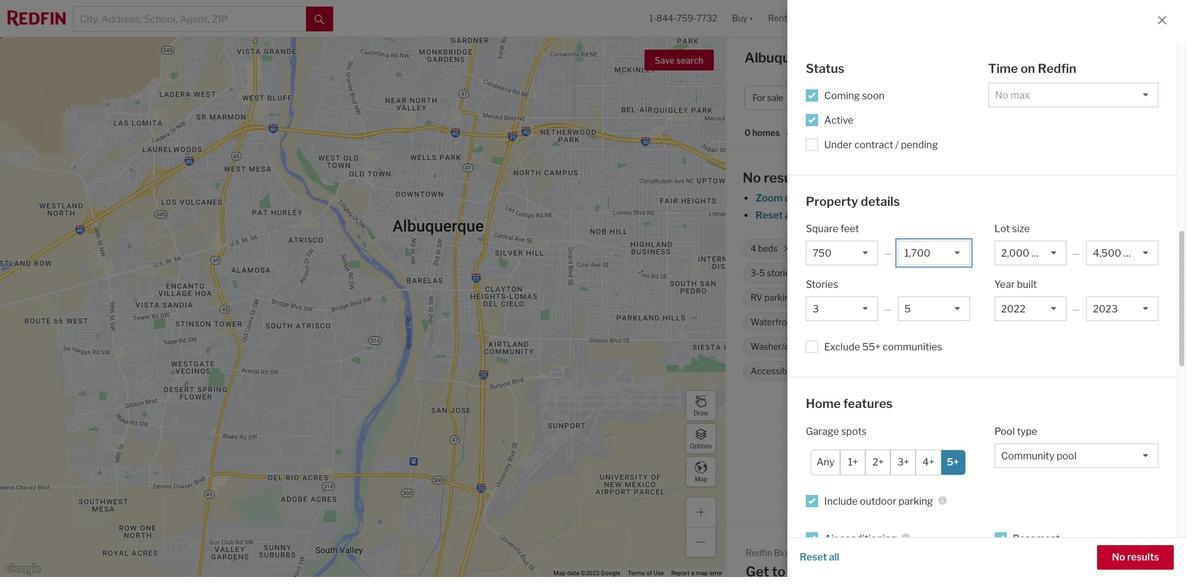 Task type: locate. For each thing, give the bounding box(es) containing it.
no left more
[[1112, 552, 1125, 564]]

1 horizontal spatial home
[[877, 93, 901, 103]]

1-844-759-7732 link
[[649, 13, 717, 24]]

time on redfin
[[988, 61, 1077, 76]]

1 vertical spatial 4
[[751, 244, 756, 254]]

©2023
[[581, 571, 600, 577]]

home up garage
[[806, 397, 841, 412]]

0 horizontal spatial sq.
[[922, 244, 934, 254]]

0 vertical spatial 4+
[[982, 93, 993, 103]]

1 horizontal spatial no results
[[1112, 552, 1159, 564]]

0 vertical spatial conditioning
[[841, 293, 891, 303]]

on right the time
[[1021, 61, 1035, 76]]

ft.
[[936, 244, 944, 254], [1069, 244, 1077, 254]]

washer/dryer hookup
[[751, 342, 838, 352]]

4 left the bd
[[957, 93, 963, 103]]

0 vertical spatial /
[[977, 93, 980, 103]]

1 vertical spatial on
[[1066, 293, 1077, 303]]

use
[[654, 571, 664, 577]]

/ for 4+
[[977, 93, 980, 103]]

type right pool
[[1017, 426, 1038, 438]]

guest
[[872, 342, 896, 352]]

market
[[1033, 53, 1067, 65]]

built
[[1017, 279, 1037, 291]]

air up reset all
[[824, 533, 838, 545]]

0 vertical spatial parking
[[765, 293, 795, 303]]

— for square feet
[[884, 248, 892, 259]]

status
[[806, 61, 845, 76]]

type for pool type
[[1017, 426, 1038, 438]]

0 horizontal spatial reset
[[756, 210, 783, 221]]

4 inside button
[[957, 93, 963, 103]]

save search button
[[644, 50, 714, 71]]

fixer-
[[928, 268, 951, 279]]

4+ left 5+
[[923, 457, 935, 469]]

air conditioning down outdoor
[[824, 533, 897, 545]]

all right blog
[[829, 552, 840, 564]]

all down out
[[785, 210, 795, 221]]

map inside button
[[695, 476, 707, 483]]

/ left pending
[[896, 139, 899, 151]]

reset all
[[800, 552, 840, 564]]

/ inside button
[[977, 93, 980, 103]]

home
[[796, 366, 819, 377]]

1 vertical spatial conditioning
[[840, 533, 897, 545]]

on left main
[[1066, 293, 1077, 303]]

conditioning down outdoor
[[840, 533, 897, 545]]

air conditioning
[[828, 293, 891, 303], [824, 533, 897, 545]]

1 horizontal spatial results
[[1127, 552, 1159, 564]]

ft. left remove 750-1,700 sq. ft. icon
[[936, 244, 944, 254]]

sq. left ft.-
[[1004, 244, 1016, 254]]

1 vertical spatial reset
[[800, 552, 827, 564]]

1 horizontal spatial reset
[[800, 552, 827, 564]]

0 vertical spatial home
[[877, 93, 901, 103]]

type inside home type button
[[903, 93, 921, 103]]

sort
[[795, 128, 813, 138]]

map data ©2023 google
[[554, 571, 620, 577]]

—
[[884, 248, 892, 259], [1073, 248, 1080, 259], [884, 304, 892, 315], [1073, 304, 1080, 315]]

home for home type
[[877, 93, 901, 103]]

1 horizontal spatial parking
[[899, 496, 933, 508]]

error
[[710, 571, 723, 577]]

ft.-
[[1018, 244, 1029, 254]]

results
[[764, 170, 808, 186], [1127, 552, 1159, 564]]

home inside button
[[877, 93, 901, 103]]

air conditioning down 2022- at right top
[[828, 293, 891, 303]]

1 vertical spatial redfin
[[871, 409, 901, 421]]

— down the 2023
[[884, 304, 892, 315]]

reset inside zoom out reset all filters
[[756, 210, 783, 221]]

remove basement image
[[876, 319, 883, 326]]

759-
[[677, 13, 697, 24]]

0 horizontal spatial home
[[806, 397, 841, 412]]

home
[[877, 93, 901, 103], [806, 397, 841, 412]]

1 vertical spatial all
[[829, 552, 840, 564]]

0 vertical spatial reset
[[756, 210, 783, 221]]

waterfront
[[751, 317, 795, 328]]

under
[[824, 139, 852, 151]]

0 vertical spatial redfin
[[1038, 61, 1077, 76]]

1 vertical spatial parking
[[899, 496, 933, 508]]

all
[[785, 210, 795, 221], [829, 552, 840, 564]]

0 horizontal spatial parking
[[765, 293, 795, 303]]

2 vertical spatial redfin
[[746, 548, 772, 559]]

0 horizontal spatial 4+
[[810, 244, 821, 254]]

844-
[[657, 13, 677, 24]]

1 vertical spatial home
[[806, 397, 841, 412]]

property details
[[806, 194, 900, 209]]

map
[[695, 476, 707, 483], [554, 571, 566, 577]]

home down homes
[[877, 93, 901, 103]]

1 sq. from the left
[[922, 244, 934, 254]]

save search
[[655, 55, 704, 66]]

recommended
[[817, 128, 879, 138]]

pets allowed
[[976, 317, 1027, 328]]

City, Address, School, Agent, ZIP search field
[[74, 7, 306, 31]]

reset all filters button
[[755, 210, 825, 221]]

4+ left baths
[[810, 244, 821, 254]]

remove pets allowed image
[[1033, 319, 1040, 326]]

accessible home
[[751, 366, 819, 377]]

2+ radio
[[866, 450, 891, 476]]

home for home features
[[806, 397, 841, 412]]

4
[[957, 93, 963, 103], [751, 244, 756, 254]]

a
[[691, 571, 694, 577]]

1+ radio
[[841, 450, 866, 476]]

0 horizontal spatial all
[[785, 210, 795, 221]]

1 horizontal spatial no
[[1112, 552, 1125, 564]]

1 horizontal spatial /
[[977, 93, 980, 103]]

2+
[[873, 457, 884, 469]]

— down main
[[1073, 304, 1080, 315]]

no inside button
[[1112, 552, 1125, 564]]

1 vertical spatial basement
[[1013, 533, 1060, 545]]

4 for 4 beds
[[751, 244, 756, 254]]

market insights
[[1033, 53, 1106, 65]]

sale
[[929, 50, 957, 66]]

4 left beds
[[751, 244, 756, 254]]

remove 4 beds image
[[783, 245, 791, 253]]

zoom
[[756, 193, 783, 204]]

5+
[[947, 457, 959, 469]]

0 vertical spatial air
[[828, 293, 840, 303]]

basement
[[829, 317, 870, 328], [1013, 533, 1060, 545]]

•
[[786, 129, 789, 139]]

1 vertical spatial no
[[1112, 552, 1125, 564]]

0 vertical spatial no results
[[743, 170, 808, 186]]

map down options
[[695, 476, 707, 483]]

1 horizontal spatial type
[[1017, 426, 1038, 438]]

features
[[843, 397, 893, 412]]

1 vertical spatial air
[[824, 533, 838, 545]]

conditioning
[[841, 293, 891, 303], [840, 533, 897, 545]]

redfin
[[1038, 61, 1077, 76], [871, 409, 901, 421], [746, 548, 772, 559]]

of
[[647, 571, 652, 577]]

0 vertical spatial results
[[764, 170, 808, 186]]

lot
[[1079, 244, 1090, 254]]

1 vertical spatial results
[[1127, 552, 1159, 564]]

1 horizontal spatial ft.
[[1069, 244, 1077, 254]]

1 horizontal spatial all
[[829, 552, 840, 564]]

no up zoom
[[743, 170, 761, 186]]

0 horizontal spatial redfin
[[746, 548, 772, 559]]

pending
[[901, 139, 938, 151]]

all inside zoom out reset all filters
[[785, 210, 795, 221]]

/ right the bd
[[977, 93, 980, 103]]

type right soon
[[903, 93, 921, 103]]

sq. right 1,700
[[922, 244, 934, 254]]

results inside button
[[1127, 552, 1159, 564]]

map left data
[[554, 571, 566, 577]]

0 vertical spatial basement
[[829, 317, 870, 328]]

1 horizontal spatial sq.
[[1004, 244, 1016, 254]]

0 vertical spatial type
[[903, 93, 921, 103]]

1 vertical spatial /
[[896, 139, 899, 151]]

remove fireplace image
[[968, 294, 975, 302]]

air down stories
[[828, 293, 840, 303]]

0 vertical spatial no
[[743, 170, 761, 186]]

3 sq. from the left
[[1056, 244, 1067, 254]]

3-
[[751, 268, 760, 279]]

option group containing any
[[811, 450, 966, 476]]

hookup
[[808, 342, 838, 352]]

option group
[[811, 450, 966, 476]]

view
[[925, 317, 944, 328]]

1 horizontal spatial map
[[695, 476, 707, 483]]

1 vertical spatial type
[[1017, 426, 1038, 438]]

1 horizontal spatial 4
[[957, 93, 963, 103]]

rv
[[751, 293, 763, 303]]

coming
[[824, 90, 860, 102]]

2022-
[[848, 268, 872, 279]]

albuquerque,
[[745, 50, 831, 66]]

0 horizontal spatial type
[[903, 93, 921, 103]]

2 sq. from the left
[[1004, 244, 1016, 254]]

/
[[977, 93, 980, 103], [896, 139, 899, 151]]

0 vertical spatial on
[[1021, 61, 1035, 76]]

0 horizontal spatial ft.
[[936, 244, 944, 254]]

2 horizontal spatial 4+
[[982, 93, 993, 103]]

bedroom
[[1028, 293, 1065, 303]]

1 horizontal spatial 4+
[[923, 457, 935, 469]]

0 homes • sort : recommended
[[745, 128, 879, 139]]

for
[[753, 93, 766, 103]]

2 vertical spatial 4+
[[923, 457, 935, 469]]

options button
[[686, 424, 716, 455]]

1 vertical spatial 4+
[[810, 244, 821, 254]]

ft. left lot
[[1069, 244, 1077, 254]]

0 horizontal spatial map
[[554, 571, 566, 577]]

sq. right 4,500
[[1056, 244, 1067, 254]]

home features
[[806, 397, 893, 412]]

1 vertical spatial map
[[554, 571, 566, 577]]

list box
[[988, 83, 1159, 107], [806, 241, 878, 266], [898, 241, 970, 266], [995, 241, 1067, 266], [1086, 241, 1159, 266], [806, 297, 878, 321], [898, 297, 970, 321], [995, 297, 1067, 321], [1086, 297, 1159, 321], [995, 444, 1159, 468]]

4+ inside radio
[[923, 457, 935, 469]]

reset
[[756, 210, 783, 221], [800, 552, 827, 564]]

0 horizontal spatial no
[[743, 170, 761, 186]]

built 2022-2023
[[827, 268, 894, 279]]

4+ inside button
[[982, 93, 993, 103]]

reset down zoom
[[756, 210, 783, 221]]

report a map error link
[[671, 571, 723, 577]]

0 vertical spatial all
[[785, 210, 795, 221]]

4+ left ba
[[982, 93, 993, 103]]

read
[[1106, 549, 1130, 561]]

insights
[[1069, 53, 1106, 65]]

0 vertical spatial map
[[695, 476, 707, 483]]

redfin for redfin blog
[[746, 548, 772, 559]]

1 horizontal spatial redfin
[[871, 409, 901, 421]]

homes
[[752, 128, 780, 138]]

Any radio
[[811, 450, 841, 476]]

2023
[[872, 268, 894, 279]]

allowed
[[996, 317, 1027, 328]]

nm
[[834, 50, 857, 66]]

communities
[[883, 342, 942, 353]]

0 horizontal spatial /
[[896, 139, 899, 151]]

4,500
[[1029, 244, 1054, 254]]

— up the 2023
[[884, 248, 892, 259]]

1 horizontal spatial on
[[1066, 293, 1077, 303]]

2 horizontal spatial sq.
[[1056, 244, 1067, 254]]

0 vertical spatial 4
[[957, 93, 963, 103]]

remove 2,000 sq. ft.-4,500 sq. ft. lot image
[[1099, 245, 1106, 253]]

— left remove 2,000 sq. ft.-4,500 sq. ft. lot image
[[1073, 248, 1080, 259]]

conditioning down built 2022-2023
[[841, 293, 891, 303]]

reset right blog
[[800, 552, 827, 564]]

reset inside button
[[800, 552, 827, 564]]

0 horizontal spatial 4
[[751, 244, 756, 254]]

5+ radio
[[941, 450, 966, 476]]

parking right outdoor
[[899, 496, 933, 508]]

1 vertical spatial no results
[[1112, 552, 1159, 564]]

parking right the rv
[[765, 293, 795, 303]]

terms
[[628, 571, 645, 577]]



Task type: vqa. For each thing, say whether or not it's contained in the screenshot.
real in the 3437 NW 56th St Listed by: Windermere Real Estate Co.
no



Task type: describe. For each thing, give the bounding box(es) containing it.
google image
[[3, 562, 44, 578]]

draw
[[694, 409, 708, 417]]

house
[[898, 342, 922, 352]]

— for stories
[[884, 304, 892, 315]]

0 horizontal spatial no results
[[743, 170, 808, 186]]

1+
[[848, 457, 858, 469]]

time
[[988, 61, 1018, 76]]

redfin blog
[[746, 548, 793, 559]]

remove rv parking image
[[801, 294, 808, 302]]

contract
[[855, 139, 894, 151]]

recommended button
[[815, 127, 889, 139]]

4+ baths
[[810, 244, 845, 254]]

albuquerque, nm homes for sale
[[745, 50, 957, 66]]

remove waterfront image
[[802, 319, 809, 326]]

— for year built
[[1073, 304, 1080, 315]]

spots
[[841, 426, 867, 438]]

remove air conditioning image
[[898, 294, 905, 302]]

type for home type
[[903, 93, 921, 103]]

/ for pending
[[896, 139, 899, 151]]

property
[[806, 194, 858, 209]]

save
[[655, 55, 675, 66]]

lot size
[[995, 223, 1030, 235]]

stories
[[806, 279, 838, 291]]

lot
[[995, 223, 1010, 235]]

55+
[[862, 342, 881, 353]]

primary bedroom on main
[[995, 293, 1098, 303]]

0 horizontal spatial basement
[[829, 317, 870, 328]]

1 ft. from the left
[[936, 244, 944, 254]]

7732
[[697, 13, 717, 24]]

home type button
[[869, 86, 944, 110]]

zoom out button
[[755, 193, 801, 204]]

bd
[[965, 93, 975, 103]]

1 horizontal spatial basement
[[1013, 533, 1060, 545]]

fixer-uppers
[[928, 268, 979, 279]]

active
[[824, 114, 854, 126]]

3+
[[898, 457, 909, 469]]

have view
[[903, 317, 944, 328]]

4 for 4 bd / 4+ ba
[[957, 93, 963, 103]]

1-
[[649, 13, 657, 24]]

0 horizontal spatial results
[[764, 170, 808, 186]]

include
[[824, 496, 858, 508]]

market insights link
[[1033, 40, 1106, 67]]

0 vertical spatial air conditioning
[[828, 293, 891, 303]]

remove have view image
[[949, 319, 957, 326]]

redfin link
[[871, 409, 901, 421]]

for sale button
[[745, 86, 807, 110]]

4+ radio
[[916, 450, 941, 476]]

no results inside button
[[1112, 552, 1159, 564]]

2 horizontal spatial redfin
[[1038, 61, 1077, 76]]

homes
[[859, 50, 905, 66]]

2 ft. from the left
[[1069, 244, 1077, 254]]

year
[[995, 279, 1015, 291]]

exclude 55+ communities
[[824, 342, 942, 353]]

rv parking
[[751, 293, 795, 303]]

5
[[760, 268, 765, 279]]

remove primary bedroom on main image
[[1105, 294, 1112, 302]]

remove 750-1,700 sq. ft. image
[[951, 245, 958, 253]]

0 horizontal spatial on
[[1021, 61, 1035, 76]]

2,000 sq. ft.-4,500 sq. ft. lot
[[978, 244, 1090, 254]]

4+ for 4+
[[923, 457, 935, 469]]

3+ radio
[[891, 450, 916, 476]]

1 vertical spatial air conditioning
[[824, 533, 897, 545]]

exclude
[[824, 342, 860, 353]]

pool
[[995, 426, 1015, 438]]

1,700
[[898, 244, 921, 254]]

all inside button
[[829, 552, 840, 564]]

2,000
[[978, 244, 1003, 254]]

under contract / pending
[[824, 139, 938, 151]]

out
[[785, 193, 800, 204]]

any
[[817, 457, 835, 469]]

pool type
[[995, 426, 1038, 438]]

map for map
[[695, 476, 707, 483]]

:
[[813, 128, 815, 138]]

for
[[908, 50, 926, 66]]

map region
[[0, 0, 735, 578]]

price button
[[812, 86, 864, 110]]

map button
[[686, 457, 716, 488]]

data
[[567, 571, 579, 577]]

3-5 stories
[[751, 268, 795, 279]]

remove 4 bd / 4+ ba image
[[1011, 94, 1018, 102]]

750-1,700 sq. ft.
[[878, 244, 944, 254]]

remove washer/dryer hookup image
[[845, 344, 852, 351]]

for sale
[[753, 93, 784, 103]]

remove guest house image
[[928, 344, 935, 351]]

built
[[827, 268, 846, 279]]

— for lot size
[[1073, 248, 1080, 259]]

search
[[676, 55, 704, 66]]

report
[[671, 571, 690, 577]]

square feet
[[806, 223, 859, 235]]

read more link
[[1106, 548, 1167, 562]]

year built
[[995, 279, 1037, 291]]

details
[[861, 194, 900, 209]]

redfin for redfin
[[871, 409, 901, 421]]

options
[[690, 443, 712, 450]]

map for map data ©2023 google
[[554, 571, 566, 577]]

more
[[1132, 549, 1157, 561]]

filters
[[797, 210, 825, 221]]

feet
[[841, 223, 859, 235]]

baths
[[822, 244, 845, 254]]

stories
[[767, 268, 795, 279]]

sale
[[767, 93, 784, 103]]

submit search image
[[315, 15, 324, 24]]

4 bd / 4+ ba button
[[949, 86, 1027, 110]]

4+ for 4+ baths
[[810, 244, 821, 254]]

uppers
[[951, 268, 979, 279]]

terms of use
[[628, 571, 664, 577]]

soon
[[862, 90, 885, 102]]

main
[[1078, 293, 1098, 303]]



